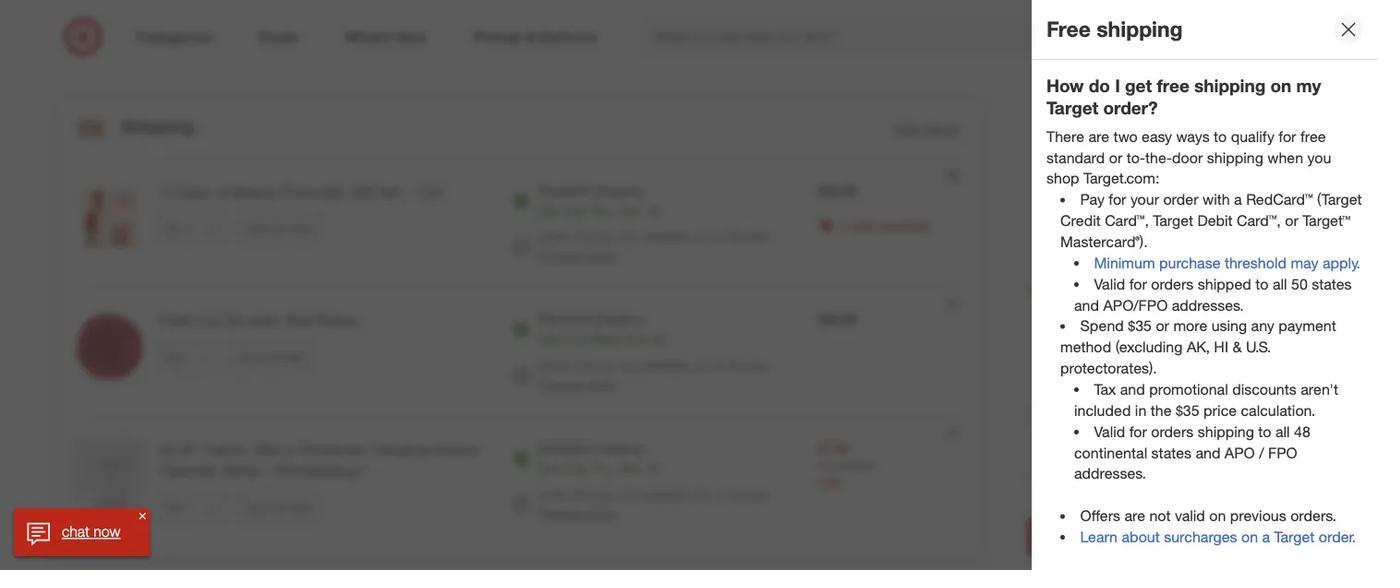 Task type: vqa. For each thing, say whether or not it's contained in the screenshot.
the today! on the top left of page
no



Task type: describe. For each thing, give the bounding box(es) containing it.
purchase
[[1159, 254, 1221, 272]]

29
[[649, 332, 664, 348]]

how do i get free shipping on my target order?
[[1046, 75, 1321, 118]]

0 vertical spatial all
[[1273, 275, 1287, 293]]

items inside $95.25 total 3 items
[[1082, 78, 1114, 94]]

available for 12 days of beauty cosmetic gift set - 12ct
[[640, 229, 690, 245]]

(excluding
[[1115, 339, 1183, 357]]

offers are not valid on previous orders. learn about surcharges on a target order.
[[1080, 507, 1356, 546]]

1 valid from the top
[[1094, 275, 1125, 293]]

surcharges
[[1164, 528, 1237, 546]]

cart item ready to fulfill group containing 12 days of beauty cosmetic gift set - 12ct
[[58, 159, 982, 287]]

ak, hi
[[1187, 339, 1228, 357]]

discounts
[[1232, 381, 1297, 399]]

1 vertical spatial 1
[[1071, 286, 1080, 304]]

based on 90027
[[1086, 194, 1181, 211]]

change store button for fresh cut 50-stem red roses
[[538, 376, 616, 394]]

change store button for 23.25" fabric 'merry christmas' hanging advent calendar white - wondershop™
[[538, 505, 616, 524]]

0 vertical spatial -
[[405, 183, 410, 201]]

1 horizontal spatial states
[[1312, 275, 1352, 293]]

nov for fresh cut 50-stem red roses
[[623, 332, 646, 348]]

target inside the how do i get free shipping on my target order?
[[1046, 97, 1098, 118]]

50-
[[226, 312, 249, 330]]

1 vertical spatial shipping
[[1071, 144, 1130, 162]]

chat
[[62, 523, 89, 541]]

change store button for 12 days of beauty cosmetic gift set - 12ct
[[538, 247, 616, 265]]

with
[[1203, 191, 1230, 209]]

free shipping
[[1046, 16, 1183, 42]]

may
[[1291, 254, 1318, 272]]

2 card™, from the left
[[1237, 212, 1281, 230]]

change for 12 days of beauty cosmetic gift set - 12ct
[[538, 248, 583, 264]]

1 horizontal spatial or
[[1156, 317, 1169, 335]]

$10.00
[[841, 459, 874, 473]]

cut
[[199, 312, 222, 330]]

$7.00
[[818, 441, 850, 457]]

order for 23.25" fabric 'merry christmas' hanging advent calendar white - wondershop™
[[538, 488, 571, 504]]

3 inside $95.25 total 3 items
[[1071, 78, 1079, 94]]

not available radio
[[512, 367, 530, 385]]

threshold
[[1225, 254, 1287, 272]]

on inside the how do i get free shipping on my target order?
[[1270, 75, 1291, 96]]

fabric
[[205, 441, 246, 459]]

$20.00
[[818, 182, 857, 198]]

order
[[1163, 191, 1198, 209]]

at for 23.25" fabric 'merry christmas' hanging advent calendar white - wondershop™
[[693, 488, 704, 504]]

12
[[158, 183, 174, 201]]

qualify
[[1231, 127, 1275, 145]]

standard shipping get it by thu, nov 16 for 12 days of beauty cosmetic gift set - 12ct
[[538, 182, 660, 219]]

48
[[1294, 423, 1310, 441]]

store for 23.25" fabric 'merry christmas' hanging advent calendar white - wondershop™
[[587, 506, 616, 522]]

with
[[1071, 355, 1097, 371]]

save for later button for stem
[[231, 343, 313, 372]]

0 vertical spatial 3
[[211, 49, 221, 70]]

wed,
[[590, 332, 619, 348]]

3 items
[[211, 49, 271, 70]]

chat now dialog
[[14, 509, 150, 557]]

&
[[1233, 339, 1242, 357]]

$86.99 subtotal
[[68, 49, 194, 70]]

method
[[1060, 339, 1111, 357]]

calculation.
[[1241, 402, 1315, 420]]

$95.25 for $95.25
[[1268, 228, 1321, 249]]

based
[[1086, 194, 1123, 211]]

spend
[[1080, 317, 1124, 335]]

are for offers
[[1124, 507, 1145, 525]]

total
[[1071, 228, 1111, 249]]

debit
[[1197, 212, 1233, 230]]

not available radio for 23.25" fabric 'merry christmas' hanging advent calendar white - wondershop™
[[512, 496, 530, 514]]

cart
[[68, 6, 125, 39]]

1 card™, from the left
[[1105, 212, 1149, 230]]

2 vertical spatial and
[[1196, 444, 1220, 462]]

gift
[[350, 183, 374, 201]]

2 vertical spatial $35
[[1176, 402, 1199, 420]]

0 vertical spatial shipping
[[121, 116, 194, 137]]

sunset for 12 days of beauty cosmetic gift set - 12ct
[[728, 229, 768, 245]]

i
[[1115, 75, 1120, 96]]

on down estimated taxes
[[1127, 194, 1142, 211]]

stem
[[249, 312, 281, 330]]

free for free shipping
[[1046, 16, 1091, 42]]

learn about surcharges on a target order. link
[[1080, 528, 1356, 546]]

door
[[1172, 149, 1203, 167]]

0 horizontal spatial states
[[1151, 444, 1191, 462]]

for down order includes a gift
[[1129, 423, 1147, 441]]

✕ button
[[135, 509, 150, 524]]

shipping inside standard shipping get it by wed, nov 29
[[594, 311, 643, 328]]

get
[[1125, 75, 1152, 96]]

for up apo/fpo
[[1129, 275, 1147, 293]]

continue to checkout
[[1098, 529, 1249, 547]]

nov for 12 days of beauty cosmetic gift set - 12ct
[[619, 203, 642, 219]]

offer inside cart item ready to fulfill "group"
[[851, 216, 877, 233]]

payment
[[1279, 317, 1336, 335]]

la for fresh cut 50-stem red roses
[[708, 358, 724, 375]]

$35 inside free shipping with $35 orders* (exclusions apply)
[[1101, 355, 1122, 371]]

chat now button
[[14, 509, 150, 557]]

0 horizontal spatial addresses.
[[1074, 465, 1146, 483]]

la for 23.25" fabric 'merry christmas' hanging advent calendar white - wondershop™
[[708, 488, 724, 504]]

1 offer available inside cart item ready to fulfill "group"
[[840, 216, 931, 233]]

store for fresh cut 50-stem red roses
[[587, 377, 616, 393]]

of
[[215, 183, 228, 201]]

1 vertical spatial all
[[1275, 423, 1290, 441]]

my
[[1296, 75, 1321, 96]]

apo
[[1225, 444, 1255, 462]]

1 inside cart item ready to fulfill "group"
[[840, 216, 847, 233]]

how
[[1046, 75, 1084, 96]]

for down 12 days of beauty cosmetic gift set - 12ct
[[273, 221, 286, 235]]

not available radio for 12 days of beauty cosmetic gift set - 12ct
[[512, 238, 530, 256]]

order includes a gift
[[1071, 405, 1206, 423]]

12 days of beauty cosmetic gift set - 12ct link
[[158, 181, 482, 202]]

order summary
[[1027, 14, 1185, 40]]

subtotal (3 items)
[[1071, 114, 1180, 132]]

for up the when
[[1279, 127, 1296, 145]]

christmas'
[[297, 441, 368, 459]]

shipped
[[1198, 275, 1251, 293]]

target inside offers are not valid on previous orders. learn about surcharges on a target order.
[[1274, 528, 1315, 546]]

1 offer available inside "button"
[[1071, 286, 1182, 304]]

order for 12 days of beauty cosmetic gift set - 12ct
[[538, 229, 571, 245]]

cart item ready to fulfill group containing fresh cut 50-stem red roses
[[58, 288, 982, 417]]

easy
[[1142, 127, 1172, 145]]

later for beauty
[[289, 221, 311, 235]]

to right ways at the right top
[[1214, 127, 1227, 145]]

$59.99
[[818, 311, 857, 328]]

days
[[178, 183, 211, 201]]

2 valid from the top
[[1094, 423, 1125, 441]]

90027
[[1145, 194, 1181, 211]]

not for 12 days of beauty cosmetic gift set - 12ct
[[617, 229, 636, 245]]

12 days of beauty cosmetic gift set - 12ct image
[[73, 181, 147, 255]]

none radio inside cart item ready to fulfill "group"
[[512, 450, 530, 469]]

orders*
[[1125, 355, 1167, 371]]

✕
[[139, 510, 146, 522]]

1 vertical spatial offer
[[1084, 286, 1116, 304]]

minimum
[[1094, 254, 1155, 272]]

ways
[[1176, 127, 1210, 145]]

1 orders from the top
[[1151, 275, 1194, 293]]

pickup for 12 days of beauty cosmetic gift set - 12ct
[[575, 229, 614, 245]]

0 vertical spatial $35
[[1128, 317, 1152, 335]]

includes
[[1113, 405, 1169, 423]]

u.s.
[[1246, 339, 1271, 357]]

using
[[1211, 317, 1247, 335]]

nov for 23.25" fabric 'merry christmas' hanging advent calendar white - wondershop™
[[619, 461, 642, 477]]

store for 12 days of beauty cosmetic gift set - 12ct
[[587, 248, 616, 264]]

1 horizontal spatial addresses.
[[1172, 296, 1244, 314]]

sunset for 23.25" fabric 'merry christmas' hanging advent calendar white - wondershop™
[[728, 488, 768, 504]]

at for fresh cut 50-stem red roses
[[693, 358, 704, 375]]

0 vertical spatial or
[[1109, 149, 1122, 167]]

estimated taxes
[[1071, 171, 1177, 189]]

16 for 23.25" fabric 'merry christmas' hanging advent calendar white - wondershop™
[[645, 461, 660, 477]]

not for 23.25" fabric 'merry christmas' hanging advent calendar white - wondershop™
[[617, 488, 636, 504]]

the-
[[1145, 149, 1172, 167]]

to up '/' at bottom
[[1258, 423, 1271, 441]]

50
[[1291, 275, 1308, 293]]

it for fresh cut 50-stem red roses
[[562, 332, 569, 348]]

to down threshold on the top right of the page
[[1255, 275, 1269, 293]]



Task type: locate. For each thing, give the bounding box(es) containing it.
1 get from the top
[[538, 203, 559, 219]]

(3
[[1131, 116, 1142, 132]]

are inside the there are two easy ways to qualify for free standard or to-the-door shipping when you shop target.com: pay for your order with a redcard™ (target credit card™, target debit card™, or target™ mastercard®). minimum purchase threshold may apply. valid for orders shipped to all 50 states and apo/fpo addresses. spend $35 or more using any payment method (excluding ak, hi & u.s. protectorates). tax and promotional discounts aren't included in the $35 price calculation. valid for orders shipping to all 48 continental states and apo / fpo addresses.
[[1088, 127, 1109, 145]]

subtotal
[[1071, 114, 1127, 132]]

for down stem
[[267, 351, 280, 364]]

save for later for beauty
[[246, 221, 311, 235]]

2 store from the top
[[587, 377, 616, 393]]

2 vertical spatial at
[[693, 488, 704, 504]]

two
[[1113, 127, 1138, 145]]

price
[[1204, 402, 1237, 420]]

1 offer available down minimum
[[1071, 286, 1182, 304]]

are up about
[[1124, 507, 1145, 525]]

1 horizontal spatial shipping
[[1071, 144, 1130, 162]]

3 sunset from the top
[[728, 488, 768, 504]]

aren't
[[1301, 381, 1338, 399]]

available for fresh cut 50-stem red roses
[[640, 358, 690, 375]]

0 vertical spatial at
[[693, 229, 704, 245]]

a inside offers are not valid on previous orders. learn about surcharges on a target order.
[[1262, 528, 1270, 546]]

included
[[1074, 402, 1131, 420]]

or
[[1109, 149, 1122, 167], [1156, 317, 1169, 335]]

0 vertical spatial 1 offer available button
[[840, 216, 931, 234]]

and up spend at the right bottom
[[1074, 296, 1099, 314]]

$35 down promotional
[[1176, 402, 1199, 420]]

1 la from the top
[[708, 229, 724, 245]]

2 vertical spatial later
[[289, 501, 311, 515]]

addresses. down shipped
[[1172, 296, 1244, 314]]

1 at from the top
[[693, 229, 704, 245]]

for down wondershop™
[[273, 501, 286, 515]]

estimated
[[1071, 171, 1138, 189]]

0 vertical spatial standard shipping get it by thu, nov 16
[[538, 182, 660, 219]]

standard inside standard shipping get it by wed, nov 29
[[538, 311, 591, 328]]

la for 12 days of beauty cosmetic gift set - 12ct
[[708, 229, 724, 245]]

0 vertical spatial and
[[1074, 296, 1099, 314]]

all
[[1273, 275, 1287, 293], [1275, 423, 1290, 441]]

save for later for christmas'
[[246, 501, 311, 515]]

2 order pickup not available at la sunset change store from the top
[[538, 358, 768, 393]]

do
[[1089, 75, 1110, 96]]

2 not available radio from the top
[[512, 496, 530, 514]]

white
[[222, 462, 260, 480]]

order pickup not available at la sunset change store for fresh cut 50-stem red roses
[[538, 358, 768, 393]]

2 standard shipping get it by thu, nov 16 from the top
[[538, 441, 660, 477]]

3 by from the top
[[573, 461, 587, 477]]

pickup for 23.25" fabric 'merry christmas' hanging advent calendar white - wondershop™
[[575, 488, 614, 504]]

learn
[[1080, 528, 1118, 546]]

2 vertical spatial it
[[562, 461, 569, 477]]

free inside free shipping with $35 orders* (exclusions apply)
[[1071, 336, 1102, 354]]

change for fresh cut 50-stem red roses
[[538, 377, 583, 393]]

1 by from the top
[[573, 203, 587, 219]]

later down 12 days of beauty cosmetic gift set - 12ct
[[289, 221, 311, 235]]

1 vertical spatial free
[[1300, 127, 1326, 145]]

target inside the there are two easy ways to qualify for free standard or to-the-door shipping when you shop target.com: pay for your order with a redcard™ (target credit card™, target debit card™, or target™ mastercard®). minimum purchase threshold may apply. valid for orders shipped to all 50 states and apo/fpo addresses. spend $35 or more using any payment method (excluding ak, hi & u.s. protectorates). tax and promotional discounts aren't included in the $35 price calculation. valid for orders shipping to all 48 continental states and apo / fpo addresses.
[[1153, 212, 1193, 230]]

nov
[[619, 203, 642, 219], [623, 332, 646, 348], [619, 461, 642, 477]]

calendar
[[158, 462, 218, 480]]

standard for 12 days of beauty cosmetic gift set - 12ct
[[538, 182, 591, 198]]

later
[[289, 221, 311, 235], [283, 351, 305, 364], [289, 501, 311, 515]]

save down white
[[246, 501, 270, 515]]

for down estimated taxes
[[1109, 191, 1126, 209]]

are for there
[[1088, 127, 1109, 145]]

save for later button for christmas'
[[237, 493, 319, 523]]

0 vertical spatial 16
[[645, 203, 660, 219]]

a down previous
[[1262, 528, 1270, 546]]

$35 down apo/fpo
[[1128, 317, 1152, 335]]

0 vertical spatial 1 offer available
[[840, 216, 931, 233]]

the
[[1151, 402, 1172, 420]]

2 vertical spatial change store button
[[538, 505, 616, 524]]

are inside offers are not valid on previous orders. learn about surcharges on a target order.
[[1124, 507, 1145, 525]]

there
[[1046, 127, 1084, 145]]

free for free
[[1291, 144, 1321, 162]]

1 vertical spatial are
[[1124, 507, 1145, 525]]

1 horizontal spatial target
[[1153, 212, 1193, 230]]

3
[[211, 49, 221, 70], [1071, 78, 1079, 94]]

cart item ready to fulfill group containing 23.25" fabric 'merry christmas' hanging advent calendar white - wondershop™
[[58, 418, 982, 556]]

valid
[[1094, 275, 1125, 293], [1094, 423, 1125, 441]]

target down how
[[1046, 97, 1098, 118]]

reg
[[818, 459, 838, 473]]

for
[[1279, 127, 1296, 145], [1109, 191, 1126, 209], [273, 221, 286, 235], [1129, 275, 1147, 293], [267, 351, 280, 364], [1129, 423, 1147, 441], [273, 501, 286, 515]]

free
[[1157, 75, 1189, 96], [1300, 127, 1326, 145]]

1 horizontal spatial $35
[[1128, 317, 1152, 335]]

promo code
[[1071, 464, 1153, 482]]

1 vertical spatial thu,
[[590, 461, 615, 477]]

save down beauty
[[246, 221, 270, 235]]

1 down $20.00
[[840, 216, 847, 233]]

free right 'get'
[[1157, 75, 1189, 96]]

order pickup not available at la sunset change store for 12 days of beauty cosmetic gift set - 12ct
[[538, 229, 768, 264]]

nov inside standard shipping get it by wed, nov 29
[[623, 332, 646, 348]]

$86.99 for $86.99
[[1277, 114, 1321, 132]]

shipping up "12"
[[121, 116, 194, 137]]

shipping inside the how do i get free shipping on my target order?
[[1194, 75, 1266, 96]]

save for later button down stem
[[231, 343, 313, 372]]

2 standard from the top
[[538, 311, 591, 328]]

all left the 50
[[1273, 275, 1287, 293]]

3 la from the top
[[708, 488, 724, 504]]

orders.
[[1290, 507, 1336, 525]]

to
[[1214, 127, 1227, 145], [1255, 275, 1269, 293], [1258, 423, 1271, 441], [1166, 529, 1180, 547]]

later down wondershop™
[[289, 501, 311, 515]]

1 vertical spatial change
[[538, 377, 583, 393]]

0 horizontal spatial are
[[1088, 127, 1109, 145]]

0 horizontal spatial target
[[1046, 97, 1098, 118]]

1 store from the top
[[587, 248, 616, 264]]

3 change store button from the top
[[538, 505, 616, 524]]

3 cart item ready to fulfill group from the top
[[58, 418, 982, 556]]

save for later for stem
[[240, 351, 305, 364]]

chat now
[[62, 523, 120, 541]]

shipping inside free shipping with $35 orders* (exclusions apply)
[[1106, 336, 1166, 354]]

2 la from the top
[[708, 358, 724, 375]]

1 horizontal spatial items
[[1082, 78, 1114, 94]]

target down 90027
[[1153, 212, 1193, 230]]

12ct
[[415, 183, 444, 201]]

standard for 23.25" fabric 'merry christmas' hanging advent calendar white - wondershop™
[[538, 441, 591, 457]]

3 order pickup not available at la sunset change store from the top
[[538, 488, 768, 522]]

pay
[[1080, 191, 1105, 209]]

3 at from the top
[[693, 488, 704, 504]]

save for later button for beauty
[[237, 214, 319, 243]]

3 store from the top
[[587, 506, 616, 522]]

2 vertical spatial target
[[1274, 528, 1315, 546]]

tax
[[1094, 381, 1116, 399]]

order for fresh cut 50-stem red roses
[[538, 358, 571, 375]]

1 vertical spatial -
[[264, 462, 270, 480]]

1 vertical spatial by
[[573, 332, 587, 348]]

or up (excluding
[[1156, 317, 1169, 335]]

fresh
[[158, 312, 195, 330]]

apo/fpo
[[1103, 296, 1168, 314]]

2 vertical spatial standard
[[538, 441, 591, 457]]

red
[[285, 312, 312, 330]]

save for later
[[246, 221, 311, 235], [240, 351, 305, 364], [246, 501, 311, 515]]

1 cart item ready to fulfill group from the top
[[58, 159, 982, 287]]

3 pickup from the top
[[575, 488, 614, 504]]

23.25" fabric 'merry christmas' hanging advent calendar white - wondershop™ link
[[158, 440, 482, 482]]

1 horizontal spatial and
[[1120, 381, 1145, 399]]

2 sunset from the top
[[728, 358, 768, 375]]

0 vertical spatial standard
[[538, 182, 591, 198]]

free shipping dialog
[[1032, 0, 1378, 571]]

0 vertical spatial $95.25
[[1071, 59, 1116, 77]]

3 it from the top
[[562, 461, 569, 477]]

set
[[378, 183, 401, 201]]

fresh cut 50-stem red roses link
[[158, 311, 482, 332]]

free up "$8.26"
[[1291, 144, 1321, 162]]

/
[[1259, 444, 1264, 462]]

3 left do
[[1071, 78, 1079, 94]]

save for later down 12 days of beauty cosmetic gift set - 12ct
[[246, 221, 311, 235]]

0 vertical spatial valid
[[1094, 275, 1125, 293]]

0 vertical spatial items
[[225, 49, 271, 70]]

2 by from the top
[[573, 332, 587, 348]]

get for 23.25" fabric 'merry christmas' hanging advent calendar white - wondershop™
[[538, 461, 559, 477]]

continental
[[1074, 444, 1147, 462]]

2 vertical spatial la
[[708, 488, 724, 504]]

card™, down based on 90027
[[1105, 212, 1149, 230]]

on left my
[[1270, 75, 1291, 96]]

$86.99 for $86.99 subtotal
[[68, 49, 121, 70]]

1 sunset from the top
[[728, 229, 768, 245]]

1 vertical spatial save for later button
[[231, 343, 313, 372]]

to-
[[1127, 149, 1145, 167]]

save for later down stem
[[240, 351, 305, 364]]

2 change store button from the top
[[538, 376, 616, 394]]

2 vertical spatial nov
[[619, 461, 642, 477]]

0 vertical spatial by
[[573, 203, 587, 219]]

thu, for 12 days of beauty cosmetic gift set - 12ct
[[590, 203, 615, 219]]

0 vertical spatial not available radio
[[512, 238, 530, 256]]

items
[[225, 49, 271, 70], [1082, 78, 1114, 94]]

1 vertical spatial valid
[[1094, 423, 1125, 441]]

total
[[1120, 59, 1152, 77]]

get for 12 days of beauty cosmetic gift set - 12ct
[[538, 203, 559, 219]]

free up how
[[1046, 16, 1091, 42]]

by for 23.25" fabric 'merry christmas' hanging advent calendar white - wondershop™
[[573, 461, 587, 477]]

states up code
[[1151, 444, 1191, 462]]

1 up method
[[1071, 286, 1080, 304]]

shop target.com:
[[1046, 170, 1160, 188]]

1 thu, from the top
[[590, 203, 615, 219]]

0 vertical spatial pickup
[[575, 229, 614, 245]]

1 vertical spatial order pickup not available at la sunset change store
[[538, 358, 768, 393]]

1 horizontal spatial offer
[[1084, 286, 1116, 304]]

free for free shipping with $35 orders* (exclusions apply)
[[1071, 336, 1102, 354]]

in
[[1135, 402, 1146, 420]]

free up you
[[1300, 127, 1326, 145]]

save for later button down 12 days of beauty cosmetic gift set - 12ct
[[237, 214, 319, 243]]

$86.99 up the when
[[1277, 114, 1321, 132]]

pickup
[[575, 229, 614, 245], [575, 358, 614, 375], [575, 488, 614, 504]]

or target™
[[1285, 212, 1350, 230]]

- right 'set'
[[405, 183, 410, 201]]

0 horizontal spatial a
[[1173, 405, 1181, 423]]

0 horizontal spatial $86.99
[[68, 49, 121, 70]]

get for fresh cut 50-stem red roses
[[538, 332, 559, 348]]

later for christmas'
[[289, 501, 311, 515]]

1 change from the top
[[538, 248, 583, 264]]

beauty
[[232, 183, 279, 201]]

2 vertical spatial change
[[538, 506, 583, 522]]

1 vertical spatial later
[[283, 351, 305, 364]]

change
[[538, 248, 583, 264], [538, 377, 583, 393], [538, 506, 583, 522]]

12 days of beauty cosmetic gift set - 12ct
[[158, 183, 444, 201]]

2 horizontal spatial target
[[1274, 528, 1315, 546]]

standard for fresh cut 50-stem red roses
[[538, 311, 591, 328]]

save for later button
[[237, 214, 319, 243], [231, 343, 313, 372], [237, 493, 319, 523]]

save for later button down white
[[237, 493, 319, 523]]

by for 12 days of beauty cosmetic gift set - 12ct
[[573, 203, 587, 219]]

1 vertical spatial 16
[[645, 461, 660, 477]]

orders down purchase
[[1151, 275, 1194, 293]]

items)
[[1145, 116, 1180, 132]]

valid up continental
[[1094, 423, 1125, 441]]

3 right the subtotal
[[211, 49, 221, 70]]

save for of
[[246, 221, 270, 235]]

or left to-
[[1109, 149, 1122, 167]]

standard
[[538, 182, 591, 198], [538, 311, 591, 328], [538, 441, 591, 457]]

0 horizontal spatial 1
[[840, 216, 847, 233]]

not available radio
[[512, 238, 530, 256], [512, 496, 530, 514]]

by for fresh cut 50-stem red roses
[[573, 332, 587, 348]]

2 vertical spatial save
[[246, 501, 270, 515]]

0 horizontal spatial card™,
[[1105, 212, 1149, 230]]

change for 23.25" fabric 'merry christmas' hanging advent calendar white - wondershop™
[[538, 506, 583, 522]]

1 horizontal spatial 1 offer available button
[[1027, 266, 1321, 325]]

at for 12 days of beauty cosmetic gift set - 12ct
[[693, 229, 704, 245]]

shipping
[[121, 116, 194, 137], [1071, 144, 1130, 162]]

addresses. down continental
[[1074, 465, 1146, 483]]

save
[[246, 221, 270, 235], [240, 351, 264, 364], [246, 501, 270, 515]]

1 horizontal spatial $95.25
[[1268, 228, 1321, 249]]

offer up spend at the right bottom
[[1084, 286, 1116, 304]]

order pickup not available at la sunset change store
[[538, 229, 768, 264], [538, 358, 768, 393], [538, 488, 768, 522]]

offer down $20.00
[[851, 216, 877, 233]]

it for 12 days of beauty cosmetic gift set - 12ct
[[562, 203, 569, 219]]

standard shipping get it by thu, nov 16 for 23.25" fabric 'merry christmas' hanging advent calendar white - wondershop™
[[538, 441, 660, 477]]

1 vertical spatial 3
[[1071, 78, 1079, 94]]

previous
[[1230, 507, 1286, 525]]

offer
[[851, 216, 877, 233], [1084, 286, 1116, 304]]

items left i
[[1082, 78, 1114, 94]]

pickup for fresh cut 50-stem red roses
[[575, 358, 614, 375]]

2 vertical spatial store
[[587, 506, 616, 522]]

free inside the how do i get free shipping on my target order?
[[1157, 75, 1189, 96]]

0 vertical spatial free
[[1157, 75, 1189, 96]]

0 vertical spatial store
[[587, 248, 616, 264]]

1 vertical spatial $86.99
[[1277, 114, 1321, 132]]

1 vertical spatial target
[[1153, 212, 1193, 230]]

0 vertical spatial la
[[708, 229, 724, 245]]

1 offer available down $20.00
[[840, 216, 931, 233]]

free shipping with $35 orders* (exclusions apply)
[[1071, 336, 1273, 371]]

0 vertical spatial save
[[246, 221, 270, 235]]

2 get from the top
[[538, 332, 559, 348]]

a right the the
[[1173, 405, 1181, 423]]

3 change from the top
[[538, 506, 583, 522]]

1 not available radio from the top
[[512, 238, 530, 256]]

- inside 23.25" fabric 'merry christmas' hanging advent calendar white - wondershop™
[[264, 462, 270, 480]]

1 order pickup not available at la sunset change store from the top
[[538, 229, 768, 264]]

by inside standard shipping get it by wed, nov 29
[[573, 332, 587, 348]]

later for stem
[[283, 351, 305, 364]]

1 vertical spatial 1 offer available button
[[1027, 266, 1321, 325]]

1 vertical spatial standard shipping get it by thu, nov 16
[[538, 441, 660, 477]]

2 orders from the top
[[1151, 423, 1194, 441]]

2 pickup from the top
[[575, 358, 614, 375]]

3 standard from the top
[[538, 441, 591, 457]]

not inside offers are not valid on previous orders. learn about surcharges on a target order.
[[1149, 507, 1171, 525]]

free inside dialog
[[1046, 16, 1091, 42]]

1 vertical spatial a
[[1173, 405, 1181, 423]]

2 thu, from the top
[[590, 461, 615, 477]]

target down "orders."
[[1274, 528, 1315, 546]]

2 vertical spatial pickup
[[575, 488, 614, 504]]

fresh cut 50-stem red roses image
[[73, 311, 147, 384]]

2 vertical spatial sunset
[[728, 488, 768, 504]]

3 get from the top
[[538, 461, 559, 477]]

it inside standard shipping get it by wed, nov 29
[[562, 332, 569, 348]]

2 16 from the top
[[645, 461, 660, 477]]

free up with
[[1071, 336, 1102, 354]]

fresh cut 50-stem red roses
[[158, 312, 358, 330]]

it for 23.25" fabric 'merry christmas' hanging advent calendar white - wondershop™
[[562, 461, 569, 477]]

1 it from the top
[[562, 203, 569, 219]]

1 vertical spatial sunset
[[728, 358, 768, 375]]

1
[[840, 216, 847, 233], [1071, 286, 1080, 304]]

2 vertical spatial get
[[538, 461, 559, 477]]

any
[[1251, 317, 1274, 335]]

2 vertical spatial save for later button
[[237, 493, 319, 523]]

subtotal
[[126, 49, 194, 70]]

16 for 12 days of beauty cosmetic gift set - 12ct
[[645, 203, 660, 219]]

1 standard from the top
[[538, 182, 591, 198]]

2 cart item ready to fulfill group from the top
[[58, 288, 982, 417]]

cart item ready to fulfill group
[[58, 159, 982, 287], [58, 288, 982, 417], [58, 418, 982, 556]]

$95.25 for $95.25 total 3 items
[[1071, 59, 1116, 77]]

available for 23.25" fabric 'merry christmas' hanging advent calendar white - wondershop™
[[640, 488, 690, 504]]

cosmetic
[[283, 183, 346, 201]]

2 change from the top
[[538, 377, 583, 393]]

2 it from the top
[[562, 332, 569, 348]]

a inside the there are two easy ways to qualify for free standard or to-the-door shipping when you shop target.com: pay for your order with a redcard™ (target credit card™, target debit card™, or target™ mastercard®). minimum purchase threshold may apply. valid for orders shipped to all 50 states and apo/fpo addresses. spend $35 or more using any payment method (excluding ak, hi & u.s. protectorates). tax and promotional discounts aren't included in the $35 price calculation. valid for orders shipping to all 48 continental states and apo / fpo addresses.
[[1234, 191, 1242, 209]]

items right the subtotal
[[225, 49, 271, 70]]

What can we help you find? suggestions appear below search field
[[642, 17, 1102, 57]]

1 vertical spatial la
[[708, 358, 724, 375]]

save down fresh cut 50-stem red roses
[[240, 351, 264, 364]]

2 vertical spatial by
[[573, 461, 587, 477]]

free inside the there are two easy ways to qualify for free standard or to-the-door shipping when you shop target.com: pay for your order with a redcard™ (target credit card™, target debit card™, or target™ mastercard®). minimum purchase threshold may apply. valid for orders shipped to all 50 states and apo/fpo addresses. spend $35 or more using any payment method (excluding ak, hi & u.s. protectorates). tax and promotional discounts aren't included in the $35 price calculation. valid for orders shipping to all 48 continental states and apo / fpo addresses.
[[1300, 127, 1326, 145]]

a right with
[[1234, 191, 1242, 209]]

and
[[1074, 296, 1099, 314], [1120, 381, 1145, 399], [1196, 444, 1220, 462]]

0 vertical spatial save for later button
[[237, 214, 319, 243]]

0 horizontal spatial $35
[[1101, 355, 1122, 371]]

search button
[[1089, 17, 1133, 61]]

0 horizontal spatial free
[[1157, 75, 1189, 96]]

0 vertical spatial change
[[538, 248, 583, 264]]

$95.25 inside $95.25 total 3 items
[[1071, 59, 1116, 77]]

all left 48
[[1275, 423, 1290, 441]]

23.25&#34; fabric &#39;merry christmas&#39; hanging advent calendar white - wondershop&#8482; image
[[73, 440, 147, 514]]

1 standard shipping get it by thu, nov 16 from the top
[[538, 182, 660, 219]]

when
[[1267, 149, 1303, 167]]

1 horizontal spatial are
[[1124, 507, 1145, 525]]

1 vertical spatial get
[[538, 332, 559, 348]]

on up learn about surcharges on a target order. link
[[1209, 507, 1226, 525]]

to inside button
[[1166, 529, 1180, 547]]

0 horizontal spatial 3
[[211, 49, 221, 70]]

are left "two" at the top right
[[1088, 127, 1109, 145]]

2 at from the top
[[693, 358, 704, 375]]

1 vertical spatial items
[[1082, 78, 1114, 94]]

0 vertical spatial save for later
[[246, 221, 311, 235]]

$86.99 down cart
[[68, 49, 121, 70]]

None radio
[[512, 450, 530, 469]]

sunset for fresh cut 50-stem red roses
[[728, 358, 768, 375]]

order pickup not available at la sunset change store for 23.25" fabric 'merry christmas' hanging advent calendar white - wondershop™
[[538, 488, 768, 522]]

thu, for 23.25" fabric 'merry christmas' hanging advent calendar white - wondershop™
[[590, 461, 615, 477]]

2 vertical spatial save for later
[[246, 501, 311, 515]]

redcard™ (target
[[1246, 191, 1362, 209]]

'merry
[[250, 441, 293, 459]]

advent
[[432, 441, 478, 459]]

later down red
[[283, 351, 305, 364]]

states down 'apply.'
[[1312, 275, 1352, 293]]

1 horizontal spatial free
[[1300, 127, 1326, 145]]

1 vertical spatial at
[[693, 358, 704, 375]]

shipping up shop target.com:
[[1071, 144, 1130, 162]]

1 change store button from the top
[[538, 247, 616, 265]]

2 horizontal spatial a
[[1262, 528, 1270, 546]]

save for 'merry
[[246, 501, 270, 515]]

are
[[1088, 127, 1109, 145], [1124, 507, 1145, 525]]

save for later down white
[[246, 501, 311, 515]]

to down the valid
[[1166, 529, 1180, 547]]

0 vertical spatial target
[[1046, 97, 1098, 118]]

1 vertical spatial pickup
[[575, 358, 614, 375]]

1 16 from the top
[[645, 203, 660, 219]]

0 horizontal spatial -
[[264, 462, 270, 480]]

0 vertical spatial addresses.
[[1172, 296, 1244, 314]]

standard
[[1046, 149, 1105, 167]]

not for fresh cut 50-stem red roses
[[617, 358, 636, 375]]

0 vertical spatial are
[[1088, 127, 1109, 145]]

2 vertical spatial cart item ready to fulfill group
[[58, 418, 982, 556]]

orders down the the
[[1151, 423, 1194, 441]]

continue to checkout button
[[1027, 518, 1321, 559]]

continue
[[1098, 529, 1162, 547]]

1 vertical spatial save
[[240, 351, 264, 364]]

1 horizontal spatial card™,
[[1237, 212, 1281, 230]]

$35 right with
[[1101, 355, 1122, 371]]

1 vertical spatial addresses.
[[1074, 465, 1146, 483]]

1 pickup from the top
[[575, 229, 614, 245]]

0 horizontal spatial items
[[225, 49, 271, 70]]

- down 'merry
[[264, 462, 270, 480]]

23.25"
[[158, 441, 201, 459]]

order?
[[1103, 97, 1158, 118]]

1 horizontal spatial 3
[[1071, 78, 1079, 94]]

and left apo
[[1196, 444, 1220, 462]]

and up 'in'
[[1120, 381, 1145, 399]]

0 vertical spatial a
[[1234, 191, 1242, 209]]

None radio
[[512, 192, 530, 210], [512, 321, 530, 340], [512, 192, 530, 210], [512, 321, 530, 340]]

valid down minimum
[[1094, 275, 1125, 293]]

1 offer available button
[[840, 216, 931, 234], [1027, 266, 1321, 325]]

get inside standard shipping get it by wed, nov 29
[[538, 332, 559, 348]]

roses
[[316, 312, 358, 330]]

protectorates).
[[1060, 360, 1157, 378]]

on down previous
[[1241, 528, 1258, 546]]

save for 50-
[[240, 351, 264, 364]]

card™, up threshold on the top right of the page
[[1237, 212, 1281, 230]]

(exclusions
[[1171, 355, 1235, 371]]

1 vertical spatial or
[[1156, 317, 1169, 335]]



